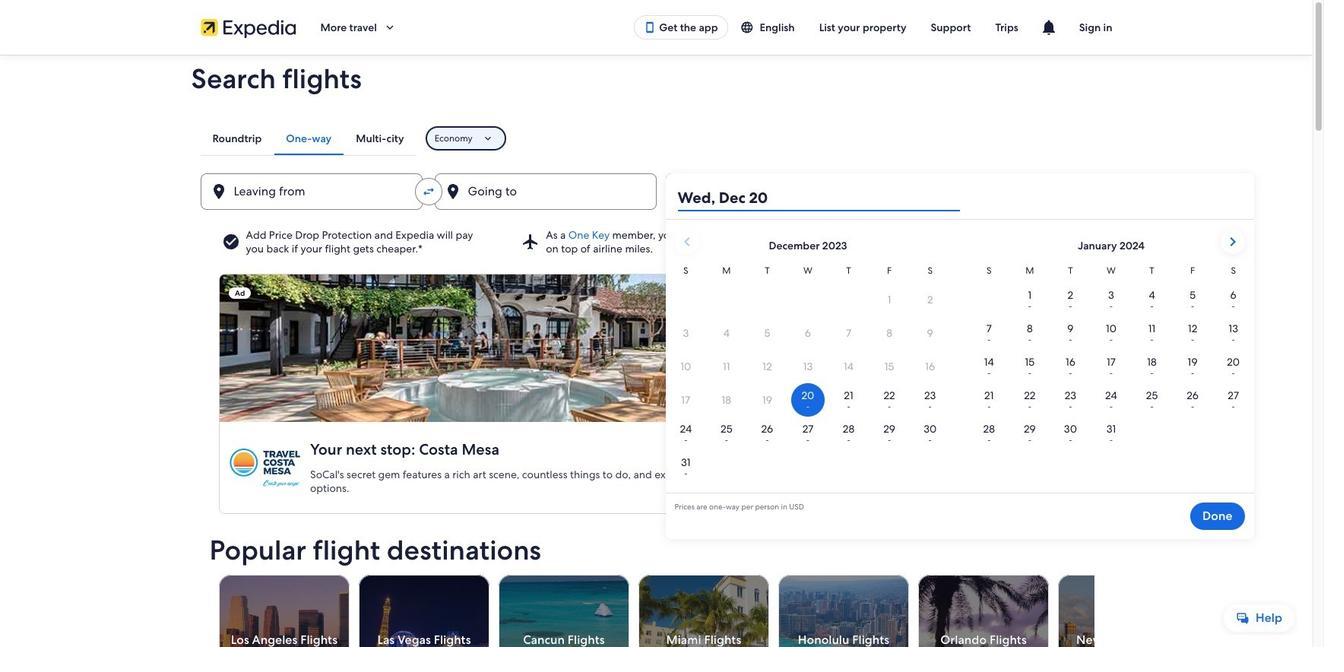 Task type: locate. For each thing, give the bounding box(es) containing it.
next month image
[[1224, 233, 1242, 251]]

las vegas flights image
[[359, 575, 489, 647]]

download the app button image
[[644, 21, 657, 33]]

previous image
[[210, 631, 228, 647]]

los angeles flights image
[[219, 575, 349, 647]]

orlando flights image
[[918, 575, 1049, 647]]

cancun flights image
[[499, 575, 629, 647]]

main content
[[0, 55, 1313, 647]]

tab list
[[200, 122, 417, 155]]

small image
[[740, 21, 760, 34]]



Task type: describe. For each thing, give the bounding box(es) containing it.
miami flights image
[[638, 575, 769, 647]]

honolulu flights image
[[778, 575, 909, 647]]

swap origin and destination values image
[[422, 185, 435, 199]]

expedia logo image
[[200, 17, 296, 38]]

communication center icon image
[[1040, 18, 1058, 37]]

more travel image
[[383, 21, 397, 34]]

new york flights image
[[1058, 575, 1189, 647]]

popular flight destinations region
[[200, 535, 1189, 647]]

previous month image
[[678, 233, 696, 251]]

next image
[[1086, 631, 1104, 647]]



Task type: vqa. For each thing, say whether or not it's contained in the screenshot.
the directional Icon
no



